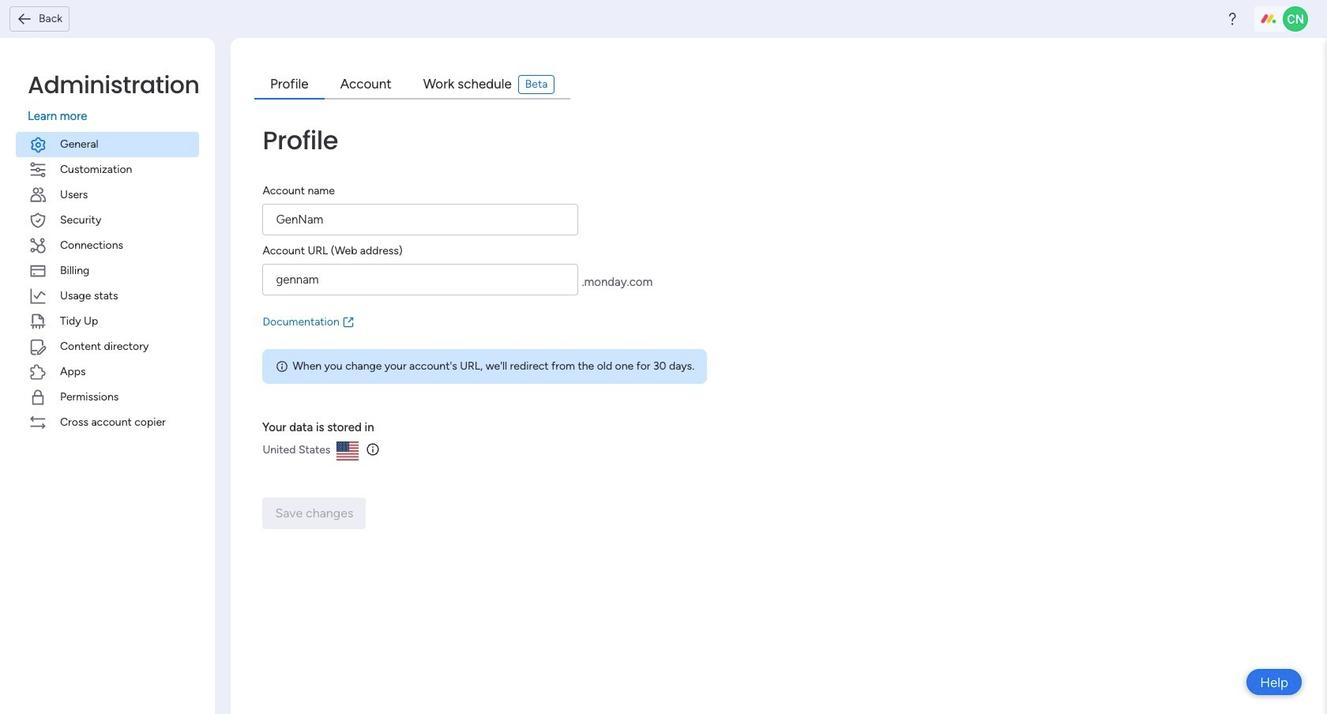 Task type: locate. For each thing, give the bounding box(es) containing it.
None text field
[[262, 264, 579, 296]]

None text field
[[262, 204, 579, 236]]



Task type: describe. For each thing, give the bounding box(es) containing it.
cool name image
[[1284, 6, 1309, 32]]

back to workspace image
[[17, 11, 32, 27]]

help image
[[1225, 11, 1241, 27]]



Task type: vqa. For each thing, say whether or not it's contained in the screenshot.
'Back To Workspace' icon
yes



